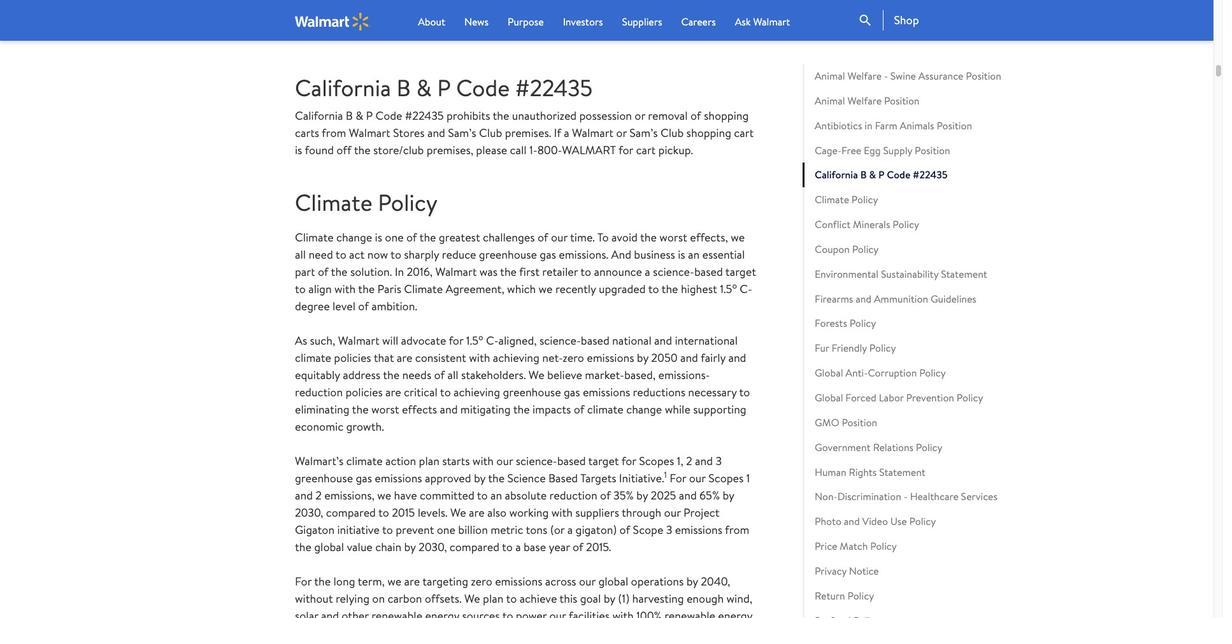 Task type: describe. For each thing, give the bounding box(es) containing it.
suppliers
[[623, 15, 663, 29]]

2040,
[[701, 574, 731, 590]]

65%
[[700, 488, 720, 503]]

non-discrimination - healthcare services
[[815, 490, 998, 504]]

to up also
[[477, 488, 488, 503]]

climate inside walmart's climate action plan starts with our science-based target for scopes 1, 2 and 3 greenhouse gas emissions approved by the science based targets initiative.
[[347, 453, 383, 469]]

the inside for the long term, we are targeting zero emissions across our global operations by 2040, without relying on carbon offsets. we plan to achieve this goal by (1) harvesting enough wind, solar and other renewable energy sources to power our facilities with 100% renewable ener
[[314, 574, 331, 590]]

1 vertical spatial shopping
[[687, 125, 732, 141]]

carts
[[295, 125, 319, 141]]

necessary
[[689, 384, 737, 400]]

zero inside for the long term, we are targeting zero emissions across our global operations by 2040, without relying on carbon offsets. we plan to achieve this goal by (1) harvesting enough wind, solar and other renewable energy sources to power our facilities with 100% renewable ener
[[471, 574, 493, 590]]

on
[[372, 591, 385, 607]]

based inside c-aligned, science-based national and international climate policies that are consistent with achieving net-zero emissions by 2050 and fairly and equitably address the needs of all stakeholders. we believe market-based, emissions- reduction policies are critical to achieving greenhouse gas emissions reductions necessary to eliminating the worst effects and mitigating the impacts of climate change while supporting economic growth.
[[581, 333, 610, 349]]

and left video at the right of page
[[845, 515, 860, 529]]

1 renewable from the left
[[372, 608, 423, 618]]

committed
[[420, 488, 475, 503]]

of up sharply
[[407, 229, 417, 245]]

california for california b & p code #22435
[[815, 168, 859, 182]]

climate change is one of the greatest challenges of our time. to avoid the worst effects, we all need to act now to sharply reduce greenhouse gas emissions. and business is an essential part of the solution. in 2016, walmart was the first retailer to announce a science-based target to align with the paris climate agreement, which we recently upgraded to the highest 1.5
[[295, 229, 757, 297]]

are left critical
[[386, 384, 401, 400]]

scopes inside walmart's climate action plan starts with our science-based target for scopes 1, 2 and 3 greenhouse gas emissions approved by the science based targets initiative.
[[639, 453, 675, 469]]

2 inside walmart's climate action plan starts with our science-based target for scopes 1, 2 and 3 greenhouse gas emissions approved by the science based targets initiative.
[[687, 453, 693, 469]]

and
[[612, 247, 632, 263]]

tons
[[526, 522, 548, 538]]

announce
[[594, 264, 643, 280]]

and right effects
[[440, 401, 458, 417]]

by inside walmart's climate action plan starts with our science-based target for scopes 1, 2 and 3 greenhouse gas emissions approved by the science based targets initiative.
[[474, 470, 486, 486]]

our up the goal
[[579, 574, 596, 590]]

code for california b & p code #22435 california b & p code #22435 prohibits the unauthorized possession or removal of shopping carts from walmart stores and sam's club premises. if a walmart or sam's club shopping cart is found off the store/club premises, please call 1-800-walmart for cart pickup.
[[457, 72, 510, 104]]

1.5 inside as such, walmart will advocate for 1.5 o
[[467, 333, 479, 349]]

reduction inside for our scopes 1 and 2 emissions, we have committed to an absolute reduction of 35% by 2025 and 65% by 2030, compared to 2015 levels. we are also working with suppliers through our project gigaton initiative to prevent one billion metric tons (or a gigaton) of scope 3 emissions from the global value chain by 2030, compared to a base year of 2015.
[[550, 488, 598, 503]]

and inside california b & p code #22435 california b & p code #22435 prohibits the unauthorized possession or removal of shopping carts from walmart stores and sam's club premises. if a walmart or sam's club shopping cart is found off the store/club premises, please call 1-800-walmart for cart pickup.
[[428, 125, 446, 141]]

an inside for our scopes 1 and 2 emissions, we have committed to an absolute reduction of 35% by 2025 and 65% by 2030, compared to 2015 levels. we are also working with suppliers through our project gigaton initiative to prevent one billion metric tons (or a gigaton) of scope 3 emissions from the global value chain by 2030, compared to a base year of 2015.
[[491, 488, 502, 503]]

the up sharply
[[420, 229, 436, 245]]

to down metric
[[502, 539, 513, 555]]

suppliers
[[576, 505, 620, 521]]

walmart inside climate change is one of the greatest challenges of our time. to avoid the worst effects, we all need to act now to sharply reduce greenhouse gas emissions. and business is an essential part of the solution. in 2016, walmart was the first retailer to announce a science-based target to align with the paris climate agreement, which we recently upgraded to the highest 1.5
[[436, 264, 477, 280]]

statement for environmental sustainability statement
[[942, 267, 988, 281]]

of left scope
[[620, 522, 631, 538]]

the right was
[[500, 264, 517, 280]]

0 horizontal spatial 1
[[665, 469, 667, 481]]

policy right the use
[[910, 515, 937, 529]]

government relations policy
[[815, 440, 943, 454]]

2 renewable from the left
[[665, 608, 716, 618]]

photo and video use policy
[[815, 515, 937, 529]]

and up gigaton
[[295, 488, 313, 503]]

c- for climate change is one of the greatest challenges of our time. to avoid the worst effects, we all need to act now to sharply reduce greenhouse gas emissions. and business is an essential part of the solution. in 2016, walmart was the first retailer to announce a science-based target to align with the paris climate agreement, which we recently upgraded to the highest 1.5
[[740, 281, 753, 297]]

plan inside for the long term, we are targeting zero emissions across our global operations by 2040, without relying on carbon offsets. we plan to achieve this goal by (1) harvesting enough wind, solar and other renewable energy sources to power our facilities with 100% renewable ener
[[483, 591, 504, 607]]

are right that
[[397, 350, 413, 366]]

privacy
[[815, 564, 847, 578]]

0 vertical spatial policies
[[334, 350, 371, 366]]

reduction inside c-aligned, science-based national and international climate policies that are consistent with achieving net-zero emissions by 2050 and fairly and equitably address the needs of all stakeholders. we believe market-based, emissions- reduction policies are critical to achieving greenhouse gas emissions reductions necessary to eliminating the worst effects and mitigating the impacts of climate change while supporting economic growth.
[[295, 384, 343, 400]]

animal for animal welfare position
[[815, 94, 846, 108]]

to up the in
[[391, 247, 402, 263]]

1 vertical spatial achieving
[[454, 384, 501, 400]]

paris
[[378, 281, 402, 297]]

guidelines
[[931, 292, 977, 306]]

for for our
[[670, 470, 687, 486]]

use
[[891, 515, 908, 529]]

1 vertical spatial p
[[366, 108, 373, 124]]

gas inside climate change is one of the greatest challenges of our time. to avoid the worst effects, we all need to act now to sharply reduce greenhouse gas emissions. and business is an essential part of the solution. in 2016, walmart was the first retailer to announce a science-based target to align with the paris climate agreement, which we recently upgraded to the highest 1.5
[[540, 247, 556, 263]]

1.5 inside climate change is one of the greatest challenges of our time. to avoid the worst effects, we all need to act now to sharply reduce greenhouse gas emissions. and business is an essential part of the solution. in 2016, walmart was the first retailer to announce a science-based target to align with the paris climate agreement, which we recently upgraded to the highest 1.5
[[720, 281, 733, 297]]

greatest
[[439, 229, 480, 245]]

(1)
[[618, 591, 630, 607]]

carbon
[[388, 591, 422, 607]]

the inside for our scopes 1 and 2 emissions, we have committed to an absolute reduction of 35% by 2025 and 65% by 2030, compared to 2015 levels. we are also working with suppliers through our project gigaton initiative to prevent one billion metric tons (or a gigaton) of scope 3 emissions from the global value chain by 2030, compared to a base year of 2015.
[[295, 539, 312, 555]]

needs
[[403, 367, 432, 383]]

for the long term, we are targeting zero emissions across our global operations by 2040, without relying on carbon offsets. we plan to achieve this goal by (1) harvesting enough wind, solar and other renewable energy sources to power our facilities with 100% renewable ener
[[295, 574, 755, 618]]

the up premises.
[[493, 108, 510, 124]]

800-
[[538, 142, 562, 158]]

antibiotics
[[815, 118, 863, 132]]

0 vertical spatial shopping
[[704, 108, 749, 124]]

policy up fur friendly policy
[[850, 316, 877, 330]]

of inside c- degree level of ambition.
[[358, 298, 369, 314]]

0 vertical spatial climate
[[295, 350, 332, 366]]

global for global forced labor prevention policy
[[815, 391, 844, 405]]

minerals
[[854, 217, 891, 231]]

for for the
[[295, 574, 312, 590]]

the down the need
[[331, 264, 348, 280]]

reductions
[[633, 384, 686, 400]]

0 horizontal spatial &
[[356, 108, 364, 124]]

& for california b & p code #22435
[[870, 168, 877, 182]]

of down consistent
[[434, 367, 445, 383]]

was
[[480, 264, 498, 280]]

that
[[374, 350, 394, 366]]

target inside climate change is one of the greatest challenges of our time. to avoid the worst effects, we all need to act now to sharply reduce greenhouse gas emissions. and business is an essential part of the solution. in 2016, walmart was the first retailer to announce a science-based target to align with the paris climate agreement, which we recently upgraded to the highest 1.5
[[726, 264, 757, 280]]

coupon policy
[[815, 242, 879, 256]]

0 horizontal spatial climate policy
[[295, 187, 438, 219]]

by up enough
[[687, 574, 699, 590]]

project
[[684, 505, 720, 521]]

and left 65%
[[679, 488, 697, 503]]

2015
[[392, 505, 415, 521]]

shop link
[[884, 10, 920, 31]]

operations
[[631, 574, 684, 590]]

off
[[337, 142, 352, 158]]

emissions up market-
[[587, 350, 635, 366]]

cage-
[[815, 143, 842, 157]]

the down 'solution.'
[[358, 281, 375, 297]]

sustainability
[[882, 267, 939, 281]]

growth.
[[346, 419, 384, 435]]

targeting
[[423, 574, 469, 590]]

in
[[395, 264, 404, 280]]

1 vertical spatial is
[[375, 229, 382, 245]]

relations
[[874, 440, 914, 454]]

healthcare
[[911, 490, 959, 504]]

the up 'business'
[[641, 229, 657, 245]]

1 horizontal spatial cart
[[735, 125, 754, 141]]

2 vertical spatial is
[[678, 247, 686, 263]]

a inside climate change is one of the greatest challenges of our time. to avoid the worst effects, we all need to act now to sharply reduce greenhouse gas emissions. and business is an essential part of the solution. in 2016, walmart was the first retailer to announce a science-based target to align with the paris climate agreement, which we recently upgraded to the highest 1.5
[[645, 264, 651, 280]]

animals
[[900, 118, 935, 132]]

forests policy link
[[803, 311, 1039, 336]]

the left impacts
[[514, 401, 530, 417]]

statement for human rights statement
[[880, 465, 926, 479]]

policy down notice
[[848, 589, 875, 603]]

1 vertical spatial california
[[295, 108, 343, 124]]

plan inside walmart's climate action plan starts with our science-based target for scopes 1, 2 and 3 greenhouse gas emissions approved by the science based targets initiative.
[[419, 453, 440, 469]]

policy down gmo position link
[[917, 440, 943, 454]]

scope
[[633, 522, 664, 538]]

policy down conflict minerals policy
[[853, 242, 879, 256]]

policy up global anti-corruption policy
[[870, 341, 897, 355]]

about button
[[418, 14, 446, 29]]

welfare for position
[[848, 94, 882, 108]]

- for welfare
[[885, 69, 889, 83]]

3 inside for our scopes 1 and 2 emissions, we have committed to an absolute reduction of 35% by 2025 and 65% by 2030, compared to 2015 levels. we are also working with suppliers through our project gigaton initiative to prevent one billion metric tons (or a gigaton) of scope 3 emissions from the global value chain by 2030, compared to a base year of 2015.
[[667, 522, 673, 538]]

gmo position
[[815, 416, 878, 430]]

coupon
[[815, 242, 850, 256]]

1 inside for our scopes 1 and 2 emissions, we have committed to an absolute reduction of 35% by 2025 and 65% by 2030, compared to 2015 levels. we are also working with suppliers through our project gigaton initiative to prevent one billion metric tons (or a gigaton) of scope 3 emissions from the global value chain by 2030, compared to a base year of 2015.
[[747, 470, 751, 486]]

1 vertical spatial compared
[[450, 539, 500, 555]]

with inside for our scopes 1 and 2 emissions, we have committed to an absolute reduction of 35% by 2025 and 65% by 2030, compared to 2015 levels. we are also working with suppliers through our project gigaton initiative to prevent one billion metric tons (or a gigaton) of scope 3 emissions from the global value chain by 2030, compared to a base year of 2015.
[[552, 505, 573, 521]]

to left 2015
[[379, 505, 389, 521]]

by down prevent
[[404, 539, 416, 555]]

science- inside climate change is one of the greatest challenges of our time. to avoid the worst effects, we all need to act now to sharply reduce greenhouse gas emissions. and business is an essential part of the solution. in 2016, walmart was the first retailer to announce a science-based target to align with the paris climate agreement, which we recently upgraded to the highest 1.5
[[653, 264, 695, 280]]

friendly
[[832, 341, 868, 355]]

target inside walmart's climate action plan starts with our science-based target for scopes 1, 2 and 3 greenhouse gas emissions approved by the science based targets initiative.
[[589, 453, 619, 469]]

we inside for the long term, we are targeting zero emissions across our global operations by 2040, without relying on carbon offsets. we plan to achieve this goal by (1) harvesting enough wind, solar and other renewable energy sources to power our facilities with 100% renewable ener
[[465, 591, 480, 607]]

we down retailer
[[539, 281, 553, 297]]

photo and video use policy link
[[803, 509, 1039, 534]]

of inside california b & p code #22435 california b & p code #22435 prohibits the unauthorized possession or removal of shopping carts from walmart stores and sam's club premises. if a walmart or sam's club shopping cart is found off the store/club premises, please call 1-800-walmart for cart pickup.
[[691, 108, 702, 124]]

careers
[[682, 15, 716, 29]]

which
[[507, 281, 536, 297]]

part
[[295, 264, 315, 280]]

by down initiative.
[[637, 488, 648, 503]]

and inside walmart's climate action plan starts with our science-based target for scopes 1, 2 and 3 greenhouse gas emissions approved by the science based targets initiative.
[[695, 453, 713, 469]]

metric
[[491, 522, 524, 538]]

0 horizontal spatial or
[[617, 125, 627, 141]]

our inside walmart's climate action plan starts with our science-based target for scopes 1, 2 and 3 greenhouse gas emissions approved by the science based targets initiative.
[[497, 453, 513, 469]]

store/club
[[374, 142, 424, 158]]

emissions.
[[559, 247, 609, 263]]

of right year
[[573, 539, 584, 555]]

the right off at top
[[354, 142, 371, 158]]

emissions inside walmart's climate action plan starts with our science-based target for scopes 1, 2 and 3 greenhouse gas emissions approved by the science based targets initiative.
[[375, 470, 422, 486]]

we inside c-aligned, science-based national and international climate policies that are consistent with achieving net-zero emissions by 2050 and fairly and equitably address the needs of all stakeholders. we believe market-based, emissions- reduction policies are critical to achieving greenhouse gas emissions reductions necessary to eliminating the worst effects and mitigating the impacts of climate change while supporting economic growth.
[[529, 367, 545, 383]]

such,
[[310, 333, 336, 349]]

1 vertical spatial policies
[[346, 384, 383, 400]]

reduce
[[442, 247, 477, 263]]

enough
[[687, 591, 724, 607]]

to right critical
[[440, 384, 451, 400]]

science- inside c-aligned, science-based national and international climate policies that are consistent with achieving net-zero emissions by 2050 and fairly and equitably address the needs of all stakeholders. we believe market-based, emissions- reduction policies are critical to achieving greenhouse gas emissions reductions necessary to eliminating the worst effects and mitigating the impacts of climate change while supporting economic growth.
[[540, 333, 581, 349]]

policy up conflict minerals policy
[[852, 193, 879, 207]]

walmart up walmart
[[573, 125, 614, 141]]

forests
[[815, 316, 848, 330]]

our down this
[[550, 608, 566, 618]]

assurance
[[919, 69, 964, 83]]

0 vertical spatial achieving
[[493, 350, 540, 366]]

1 vertical spatial 2030,
[[419, 539, 447, 555]]

35%
[[614, 488, 634, 503]]

news button
[[465, 14, 489, 29]]

1 vertical spatial cart
[[636, 142, 656, 158]]

by left the (1)
[[604, 591, 616, 607]]

science
[[508, 470, 546, 486]]

based
[[549, 470, 578, 486]]

the up growth.
[[352, 401, 369, 417]]

worst inside climate change is one of the greatest challenges of our time. to avoid the worst effects, we all need to act now to sharply reduce greenhouse gas emissions. and business is an essential part of the solution. in 2016, walmart was the first retailer to announce a science-based target to align with the paris climate agreement, which we recently upgraded to the highest 1.5
[[660, 229, 688, 245]]

gmo position link
[[803, 410, 1039, 435]]

government relations policy link
[[803, 435, 1039, 460]]

align
[[309, 281, 332, 297]]

is inside california b & p code #22435 california b & p code #22435 prohibits the unauthorized possession or removal of shopping carts from walmart stores and sam's club premises. if a walmart or sam's club shopping cart is found off the store/club premises, please call 1-800-walmart for cart pickup.
[[295, 142, 302, 158]]

california b & p code #22435 link
[[803, 163, 1039, 188]]

we up essential
[[731, 229, 745, 245]]

an inside climate change is one of the greatest challenges of our time. to avoid the worst effects, we all need to act now to sharply reduce greenhouse gas emissions. and business is an essential part of the solution. in 2016, walmart was the first retailer to announce a science-based target to align with the paris climate agreement, which we recently upgraded to the highest 1.5
[[688, 247, 700, 263]]

wind,
[[727, 591, 753, 607]]

gigaton
[[295, 522, 335, 538]]

consistent
[[415, 350, 467, 366]]

return
[[815, 589, 846, 603]]

to
[[598, 229, 609, 245]]

global inside for the long term, we are targeting zero emissions across our global operations by 2040, without relying on carbon offsets. we plan to achieve this goal by (1) harvesting enough wind, solar and other renewable energy sources to power our facilities with 100% renewable ener
[[599, 574, 629, 590]]

2 inside for our scopes 1 and 2 emissions, we have committed to an absolute reduction of 35% by 2025 and 65% by 2030, compared to 2015 levels. we are also working with suppliers through our project gigaton initiative to prevent one billion metric tons (or a gigaton) of scope 3 emissions from the global value chain by 2030, compared to a base year of 2015.
[[316, 488, 322, 503]]

position inside animal welfare position link
[[885, 94, 920, 108]]

greenhouse inside climate change is one of the greatest challenges of our time. to avoid the worst effects, we all need to act now to sharply reduce greenhouse gas emissions. and business is an essential part of the solution. in 2016, walmart was the first retailer to announce a science-based target to align with the paris climate agreement, which we recently upgraded to the highest 1.5
[[479, 247, 537, 263]]

and up emissions-
[[681, 350, 699, 366]]

effects
[[402, 401, 437, 417]]

firearms and ammunition guidelines
[[815, 292, 977, 306]]

policy right prevention
[[957, 391, 984, 405]]

a left base
[[516, 539, 521, 555]]

and inside for the long term, we are targeting zero emissions across our global operations by 2040, without relying on carbon offsets. we plan to achieve this goal by (1) harvesting enough wind, solar and other renewable energy sources to power our facilities with 100% renewable ener
[[321, 608, 339, 618]]

home image
[[295, 12, 371, 30]]

a inside california b & p code #22435 california b & p code #22435 prohibits the unauthorized possession or removal of shopping carts from walmart stores and sam's club premises. if a walmart or sam's club shopping cart is found off the store/club premises, please call 1-800-walmart for cart pickup.
[[564, 125, 570, 141]]

of right the challenges
[[538, 229, 549, 245]]

conflict minerals policy link
[[803, 212, 1039, 237]]

change inside c-aligned, science-based national and international climate policies that are consistent with achieving net-zero emissions by 2050 and fairly and equitably address the needs of all stakeholders. we believe market-based, emissions- reduction policies are critical to achieving greenhouse gas emissions reductions necessary to eliminating the worst effects and mitigating the impacts of climate change while supporting economic growth.
[[627, 401, 663, 417]]

ask walmart link
[[735, 14, 791, 29]]

position inside cage-free egg supply position link
[[915, 143, 951, 157]]

to down part
[[295, 281, 306, 297]]

policy down "climate policy" link at right
[[893, 217, 920, 231]]

are inside for our scopes 1 and 2 emissions, we have committed to an absolute reduction of 35% by 2025 and 65% by 2030, compared to 2015 levels. we are also working with suppliers through our project gigaton initiative to prevent one billion metric tons (or a gigaton) of scope 3 emissions from the global value chain by 2030, compared to a base year of 2015.
[[469, 505, 485, 521]]

goal
[[581, 591, 601, 607]]

walmart up off at top
[[349, 125, 391, 141]]

change inside climate change is one of the greatest challenges of our time. to avoid the worst effects, we all need to act now to sharply reduce greenhouse gas emissions. and business is an essential part of the solution. in 2016, walmart was the first retailer to announce a science-based target to align with the paris climate agreement, which we recently upgraded to the highest 1.5
[[337, 229, 372, 245]]

return policy link
[[803, 584, 1039, 608]]

to right upgraded
[[649, 281, 659, 297]]

power
[[516, 608, 547, 618]]

1 vertical spatial b
[[346, 108, 353, 124]]

0 horizontal spatial compared
[[326, 505, 376, 521]]

for our scopes 1 and 2 emissions, we have committed to an absolute reduction of 35% by 2025 and 65% by 2030, compared to 2015 levels. we are also working with suppliers through our project gigaton initiative to prevent one billion metric tons (or a gigaton) of scope 3 emissions from the global value chain by 2030, compared to a base year of 2015.
[[295, 470, 751, 555]]

non-discrimination - healthcare services link
[[803, 485, 1039, 509]]

fur
[[815, 341, 830, 355]]

suppliers button
[[623, 14, 663, 29]]

of down the need
[[318, 264, 329, 280]]

greenhouse inside c-aligned, science-based national and international climate policies that are consistent with achieving net-zero emissions by 2050 and fairly and equitably address the needs of all stakeholders. we believe market-based, emissions- reduction policies are critical to achieving greenhouse gas emissions reductions necessary to eliminating the worst effects and mitigating the impacts of climate change while supporting economic growth.
[[503, 384, 561, 400]]

walmart right ask
[[754, 15, 791, 29]]

2050
[[652, 350, 678, 366]]

ask walmart
[[735, 15, 791, 29]]



Task type: vqa. For each thing, say whether or not it's contained in the screenshot.
recall for of
no



Task type: locate. For each thing, give the bounding box(es) containing it.
of left 35%
[[601, 488, 611, 503]]

2 vertical spatial b
[[861, 168, 867, 182]]

stakeholders.
[[461, 367, 526, 383]]

0 horizontal spatial is
[[295, 142, 302, 158]]

position
[[967, 69, 1002, 83], [885, 94, 920, 108], [937, 118, 973, 132], [915, 143, 951, 157], [842, 416, 878, 430]]

#22435 for california b & p code #22435
[[913, 168, 948, 182]]

found
[[305, 142, 334, 158]]

p inside the california b & p code #22435 link
[[879, 168, 885, 182]]

position inside gmo position link
[[842, 416, 878, 430]]

1 global from the top
[[815, 366, 844, 380]]

levels.
[[418, 505, 448, 521]]

&
[[417, 72, 432, 104], [356, 108, 364, 124], [870, 168, 877, 182]]

we inside for our scopes 1 and 2 emissions, we have committed to an absolute reduction of 35% by 2025 and 65% by 2030, compared to 2015 levels. we are also working with suppliers through our project gigaton initiative to prevent one billion metric tons (or a gigaton) of scope 3 emissions from the global value chain by 2030, compared to a base year of 2015.
[[378, 488, 392, 503]]

1 horizontal spatial 3
[[716, 453, 722, 469]]

1 vertical spatial climate
[[588, 401, 624, 417]]

1 horizontal spatial gas
[[540, 247, 556, 263]]

emissions up 'achieve'
[[495, 574, 543, 590]]

0 horizontal spatial club
[[479, 125, 503, 141]]

to up power
[[506, 591, 517, 607]]

fur friendly policy link
[[803, 336, 1039, 361]]

b down egg
[[861, 168, 867, 182]]

are
[[397, 350, 413, 366], [386, 384, 401, 400], [469, 505, 485, 521], [405, 574, 420, 590]]

1 vertical spatial an
[[491, 488, 502, 503]]

return policy
[[815, 589, 875, 603]]

level
[[333, 298, 356, 314]]

0 vertical spatial cart
[[735, 125, 754, 141]]

and up the premises,
[[428, 125, 446, 141]]

walmart
[[562, 142, 616, 158]]

animal welfare - swine assurance position link
[[803, 64, 1039, 89]]

change up act
[[337, 229, 372, 245]]

gigaton)
[[576, 522, 617, 538]]

global down fur
[[815, 366, 844, 380]]

2 vertical spatial p
[[879, 168, 885, 182]]

1 vertical spatial reduction
[[550, 488, 598, 503]]

0 vertical spatial 1.5
[[720, 281, 733, 297]]

1 vertical spatial science-
[[540, 333, 581, 349]]

emissions
[[587, 350, 635, 366], [583, 384, 631, 400], [375, 470, 422, 486], [675, 522, 723, 538], [495, 574, 543, 590]]

sam's down "prohibits"
[[448, 125, 477, 141]]

0 horizontal spatial for
[[295, 574, 312, 590]]

#22435 up unauthorized
[[516, 72, 593, 104]]

science- up net-
[[540, 333, 581, 349]]

critical
[[404, 384, 438, 400]]

welfare for -
[[848, 69, 882, 83]]

climate down market-
[[588, 401, 624, 417]]

achieving up mitigating
[[454, 384, 501, 400]]

to up chain
[[382, 522, 393, 538]]

zero inside c-aligned, science-based national and international climate policies that are consistent with achieving net-zero emissions by 2050 and fairly and equitably address the needs of all stakeholders. we believe market-based, emissions- reduction policies are critical to achieving greenhouse gas emissions reductions necessary to eliminating the worst effects and mitigating the impacts of climate change while supporting economic growth.
[[563, 350, 584, 366]]

position inside antibiotics in farm animals position link
[[937, 118, 973, 132]]

california inside the california b & p code #22435 link
[[815, 168, 859, 182]]

0 vertical spatial global
[[314, 539, 344, 555]]

our up 65%
[[690, 470, 706, 486]]

#22435 inside the california b & p code #22435 link
[[913, 168, 948, 182]]

1 horizontal spatial -
[[904, 490, 908, 504]]

market-
[[585, 367, 625, 383]]

price match policy
[[815, 539, 897, 553]]

0 horizontal spatial scopes
[[639, 453, 675, 469]]

for inside for the long term, we are targeting zero emissions across our global operations by 2040, without relying on carbon offsets. we plan to achieve this goal by (1) harvesting enough wind, solar and other renewable energy sources to power our facilities with 100% renewable ener
[[295, 574, 312, 590]]

0 horizontal spatial target
[[589, 453, 619, 469]]

the left highest
[[662, 281, 679, 297]]

0 horizontal spatial code
[[376, 108, 403, 124]]

with
[[335, 281, 356, 297], [469, 350, 491, 366], [473, 453, 494, 469], [552, 505, 573, 521], [613, 608, 634, 618]]

with inside c-aligned, science-based national and international climate policies that are consistent with achieving net-zero emissions by 2050 and fairly and equitably address the needs of all stakeholders. we believe market-based, emissions- reduction policies are critical to achieving greenhouse gas emissions reductions necessary to eliminating the worst effects and mitigating the impacts of climate change while supporting economic growth.
[[469, 350, 491, 366]]

and right firearms
[[856, 292, 872, 306]]

1 animal from the top
[[815, 69, 846, 83]]

as such, walmart will advocate for 1.5 o
[[295, 332, 484, 349]]

based,
[[625, 367, 656, 383]]

0 horizontal spatial renewable
[[372, 608, 423, 618]]

plan up sources
[[483, 591, 504, 607]]

zero up the believe
[[563, 350, 584, 366]]

from inside california b & p code #22435 california b & p code #22435 prohibits the unauthorized possession or removal of shopping carts from walmart stores and sam's club premises. if a walmart or sam's club shopping cart is found off the store/club premises, please call 1-800-walmart for cart pickup.
[[322, 125, 346, 141]]

- up the use
[[904, 490, 908, 504]]

california
[[295, 72, 391, 104], [295, 108, 343, 124], [815, 168, 859, 182]]

2 vertical spatial #22435
[[913, 168, 948, 182]]

0 vertical spatial p
[[437, 72, 451, 104]]

0 horizontal spatial zero
[[471, 574, 493, 590]]

with right starts
[[473, 453, 494, 469]]

animal inside animal welfare position link
[[815, 94, 846, 108]]

gas inside walmart's climate action plan starts with our science-based target for scopes 1, 2 and 3 greenhouse gas emissions approved by the science based targets initiative.
[[356, 470, 372, 486]]

c- degree level of ambition.
[[295, 281, 753, 314]]

1 horizontal spatial climate policy
[[815, 193, 879, 207]]

0 vertical spatial for
[[670, 470, 687, 486]]

2 left emissions,
[[316, 488, 322, 503]]

the inside walmart's climate action plan starts with our science-based target for scopes 1, 2 and 3 greenhouse gas emissions approved by the science based targets initiative.
[[488, 470, 505, 486]]

1 vertical spatial &
[[356, 108, 364, 124]]

sam's
[[448, 125, 477, 141], [630, 125, 658, 141]]

3 inside walmart's climate action plan starts with our science-based target for scopes 1, 2 and 3 greenhouse gas emissions approved by the science based targets initiative.
[[716, 453, 722, 469]]

all inside c-aligned, science-based national and international climate policies that are consistent with achieving net-zero emissions by 2050 and fairly and equitably address the needs of all stakeholders. we believe market-based, emissions- reduction policies are critical to achieving greenhouse gas emissions reductions necessary to eliminating the worst effects and mitigating the impacts of climate change while supporting economic growth.
[[448, 367, 459, 383]]

upgraded
[[599, 281, 646, 297]]

the down that
[[383, 367, 400, 383]]

shopping right removal
[[704, 108, 749, 124]]

environmental
[[815, 267, 879, 281]]

1 sam's from the left
[[448, 125, 477, 141]]

0 vertical spatial for
[[619, 142, 634, 158]]

avoid
[[612, 229, 638, 245]]

c- up stakeholders.
[[486, 333, 499, 349]]

2 vertical spatial climate
[[347, 453, 383, 469]]

c- inside c-aligned, science-based national and international climate policies that are consistent with achieving net-zero emissions by 2050 and fairly and equitably address the needs of all stakeholders. we believe market-based, emissions- reduction policies are critical to achieving greenhouse gas emissions reductions necessary to eliminating the worst effects and mitigating the impacts of climate change while supporting economic growth.
[[486, 333, 499, 349]]

1 horizontal spatial 1.5
[[720, 281, 733, 297]]

0 vertical spatial code
[[457, 72, 510, 104]]

privacy notice link
[[803, 559, 1039, 584]]

all inside climate change is one of the greatest challenges of our time. to avoid the worst effects, we all need to act now to sharply reduce greenhouse gas emissions. and business is an essential part of the solution. in 2016, walmart was the first retailer to announce a science-based target to align with the paris climate agreement, which we recently upgraded to the highest 1.5
[[295, 247, 306, 263]]

2 horizontal spatial b
[[861, 168, 867, 182]]

0 vertical spatial worst
[[660, 229, 688, 245]]

1 vertical spatial #22435
[[405, 108, 444, 124]]

we up sources
[[465, 591, 480, 607]]

and right fairly
[[729, 350, 747, 366]]

based up market-
[[581, 333, 610, 349]]

our down 2025
[[665, 505, 681, 521]]

& for california b & p code #22435 california b & p code #22435 prohibits the unauthorized possession or removal of shopping carts from walmart stores and sam's club premises. if a walmart or sam's club shopping cart is found off the store/club premises, please call 1-800-walmart for cart pickup.
[[417, 72, 432, 104]]

b for california b & p code #22435
[[861, 168, 867, 182]]

1 vertical spatial target
[[589, 453, 619, 469]]

other
[[342, 608, 369, 618]]

global inside for our scopes 1 and 2 emissions, we have committed to an absolute reduction of 35% by 2025 and 65% by 2030, compared to 2015 levels. we are also working with suppliers through our project gigaton initiative to prevent one billion metric tons (or a gigaton) of scope 3 emissions from the global value chain by 2030, compared to a base year of 2015.
[[314, 539, 344, 555]]

from up 2040, on the right of page
[[725, 522, 750, 538]]

walmart inside as such, walmart will advocate for 1.5 o
[[338, 333, 380, 349]]

2 vertical spatial &
[[870, 168, 877, 182]]

renewable
[[372, 608, 423, 618], [665, 608, 716, 618]]

2 horizontal spatial #22435
[[913, 168, 948, 182]]

0 vertical spatial or
[[635, 108, 646, 124]]

0 vertical spatial based
[[695, 264, 723, 280]]

2 animal from the top
[[815, 94, 846, 108]]

1 vertical spatial global
[[599, 574, 629, 590]]

- for discrimination
[[904, 490, 908, 504]]

solution.
[[351, 264, 392, 280]]

effects,
[[691, 229, 729, 245]]

1 horizontal spatial from
[[725, 522, 750, 538]]

supply
[[884, 143, 913, 157]]

0 horizontal spatial cart
[[636, 142, 656, 158]]

0 vertical spatial 2030,
[[295, 505, 323, 521]]

firearms
[[815, 292, 854, 306]]

0 horizontal spatial change
[[337, 229, 372, 245]]

by right 65%
[[723, 488, 735, 503]]

worst up growth.
[[372, 401, 399, 417]]

purpose button
[[508, 14, 544, 29]]

with inside walmart's climate action plan starts with our science-based target for scopes 1, 2 and 3 greenhouse gas emissions approved by the science based targets initiative.
[[473, 453, 494, 469]]

position down swine
[[885, 94, 920, 108]]

0 horizontal spatial sam's
[[448, 125, 477, 141]]

emissions inside for our scopes 1 and 2 emissions, we have committed to an absolute reduction of 35% by 2025 and 65% by 2030, compared to 2015 levels. we are also working with suppliers through our project gigaton initiative to prevent one billion metric tons (or a gigaton) of scope 3 emissions from the global value chain by 2030, compared to a base year of 2015.
[[675, 522, 723, 538]]

by up based,
[[637, 350, 649, 366]]

1 club from the left
[[479, 125, 503, 141]]

animal up animal welfare position
[[815, 69, 846, 83]]

statement up guidelines
[[942, 267, 988, 281]]

target
[[726, 264, 757, 280], [589, 453, 619, 469]]

2015.
[[586, 539, 612, 555]]

position right the animals in the top right of the page
[[937, 118, 973, 132]]

0 horizontal spatial global
[[314, 539, 344, 555]]

for inside for our scopes 1 and 2 emissions, we have committed to an absolute reduction of 35% by 2025 and 65% by 2030, compared to 2015 levels. we are also working with suppliers through our project gigaton initiative to prevent one billion metric tons (or a gigaton) of scope 3 emissions from the global value chain by 2030, compared to a base year of 2015.
[[670, 470, 687, 486]]

0 vertical spatial one
[[385, 229, 404, 245]]

from inside for our scopes 1 and 2 emissions, we have committed to an absolute reduction of 35% by 2025 and 65% by 2030, compared to 2015 levels. we are also working with suppliers through our project gigaton initiative to prevent one billion metric tons (or a gigaton) of scope 3 emissions from the global value chain by 2030, compared to a base year of 2015.
[[725, 522, 750, 538]]

one inside climate change is one of the greatest challenges of our time. to avoid the worst effects, we all need to act now to sharply reduce greenhouse gas emissions. and business is an essential part of the solution. in 2016, walmart was the first retailer to announce a science-based target to align with the paris climate agreement, which we recently upgraded to the highest 1.5
[[385, 229, 404, 245]]

global for global anti-corruption policy
[[815, 366, 844, 380]]

global up the (1)
[[599, 574, 629, 590]]

to left act
[[336, 247, 347, 263]]

animal inside animal welfare - swine assurance position link
[[815, 69, 846, 83]]

is down carts
[[295, 142, 302, 158]]

based inside climate change is one of the greatest challenges of our time. to avoid the worst effects, we all need to act now to sharply reduce greenhouse gas emissions. and business is an essential part of the solution. in 2016, walmart was the first retailer to announce a science-based target to align with the paris climate agreement, which we recently upgraded to the highest 1.5
[[695, 264, 723, 280]]

2 club from the left
[[661, 125, 684, 141]]

2 horizontal spatial gas
[[564, 384, 580, 400]]

position inside animal welfare - swine assurance position link
[[967, 69, 1002, 83]]

or
[[635, 108, 646, 124], [617, 125, 627, 141]]

1 vertical spatial for
[[295, 574, 312, 590]]

for up consistent
[[449, 333, 464, 349]]

greenhouse down the challenges
[[479, 247, 537, 263]]

2 vertical spatial gas
[[356, 470, 372, 486]]

removal
[[648, 108, 688, 124]]

to down emissions. on the top left
[[581, 264, 592, 280]]

the down gigaton
[[295, 539, 312, 555]]

based inside walmart's climate action plan starts with our science-based target for scopes 1, 2 and 3 greenhouse gas emissions approved by the science based targets initiative.
[[558, 453, 586, 469]]

one inside for our scopes 1 and 2 emissions, we have committed to an absolute reduction of 35% by 2025 and 65% by 2030, compared to 2015 levels. we are also working with suppliers through our project gigaton initiative to prevent one billion metric tons (or a gigaton) of scope 3 emissions from the global value chain by 2030, compared to a base year of 2015.
[[437, 522, 456, 538]]

search
[[858, 13, 874, 28]]

for inside as such, walmart will advocate for 1.5 o
[[449, 333, 464, 349]]

1 vertical spatial 3
[[667, 522, 673, 538]]

animal welfare position
[[815, 94, 920, 108]]

p for california b & p code #22435
[[879, 168, 885, 182]]

o left aligned,
[[479, 332, 484, 343]]

through
[[622, 505, 662, 521]]

we inside for the long term, we are targeting zero emissions across our global operations by 2040, without relying on carbon offsets. we plan to achieve this goal by (1) harvesting enough wind, solar and other renewable energy sources to power our facilities with 100% renewable ener
[[388, 574, 402, 590]]

1 horizontal spatial zero
[[563, 350, 584, 366]]

we down net-
[[529, 367, 545, 383]]

science- down 'business'
[[653, 264, 695, 280]]

for up 'without'
[[295, 574, 312, 590]]

agreement,
[[446, 281, 505, 297]]

scopes up initiative.
[[639, 453, 675, 469]]

scopes inside for our scopes 1 and 2 emissions, we have committed to an absolute reduction of 35% by 2025 and 65% by 2030, compared to 2015 levels. we are also working with suppliers through our project gigaton initiative to prevent one billion metric tons (or a gigaton) of scope 3 emissions from the global value chain by 2030, compared to a base year of 2015.
[[709, 470, 744, 486]]

1 horizontal spatial renewable
[[665, 608, 716, 618]]

global
[[815, 366, 844, 380], [815, 391, 844, 405]]

emissions down market-
[[583, 384, 631, 400]]

3
[[716, 453, 722, 469], [667, 522, 673, 538]]

0 horizontal spatial p
[[366, 108, 373, 124]]

0 horizontal spatial 3
[[667, 522, 673, 538]]

0 horizontal spatial all
[[295, 247, 306, 263]]

1,
[[677, 453, 684, 469]]

1 vertical spatial c-
[[486, 333, 499, 349]]

california for california b & p code #22435 california b & p code #22435 prohibits the unauthorized possession or removal of shopping carts from walmart stores and sam's club premises. if a walmart or sam's club shopping cart is found off the store/club premises, please call 1-800-walmart for cart pickup.
[[295, 72, 391, 104]]

1 vertical spatial plan
[[483, 591, 504, 607]]

with up (or
[[552, 505, 573, 521]]

1 horizontal spatial club
[[661, 125, 684, 141]]

2 vertical spatial greenhouse
[[295, 470, 353, 486]]

2 welfare from the top
[[848, 94, 882, 108]]

statement
[[942, 267, 988, 281], [880, 465, 926, 479]]

gas inside c-aligned, science-based national and international climate policies that are consistent with achieving net-zero emissions by 2050 and fairly and equitably address the needs of all stakeholders. we believe market-based, emissions- reduction policies are critical to achieving greenhouse gas emissions reductions necessary to eliminating the worst effects and mitigating the impacts of climate change while supporting economic growth.
[[564, 384, 580, 400]]

c- for as such, walmart will advocate for 1.5
[[486, 333, 499, 349]]

global anti-corruption policy link
[[803, 361, 1039, 386]]

1 vertical spatial for
[[449, 333, 464, 349]]

without
[[295, 591, 333, 607]]

the left science
[[488, 470, 505, 486]]

animal welfare position link
[[803, 89, 1039, 113]]

one down levels.
[[437, 522, 456, 538]]

2 horizontal spatial p
[[879, 168, 885, 182]]

antibiotics in farm animals position
[[815, 118, 973, 132]]

for inside walmart's climate action plan starts with our science-based target for scopes 1, 2 and 3 greenhouse gas emissions approved by the science based targets initiative.
[[622, 453, 637, 469]]

believe
[[548, 367, 583, 383]]

1 welfare from the top
[[848, 69, 882, 83]]

achieve
[[520, 591, 557, 607]]

welfare inside animal welfare - swine assurance position link
[[848, 69, 882, 83]]

we inside for our scopes 1 and 2 emissions, we have committed to an absolute reduction of 35% by 2025 and 65% by 2030, compared to 2015 levels. we are also working with suppliers through our project gigaton initiative to prevent one billion metric tons (or a gigaton) of scope 3 emissions from the global value chain by 2030, compared to a base year of 2015.
[[451, 505, 466, 521]]

o inside as such, walmart will advocate for 1.5 o
[[479, 332, 484, 343]]

climate policy up act
[[295, 187, 438, 219]]

to
[[336, 247, 347, 263], [391, 247, 402, 263], [581, 264, 592, 280], [295, 281, 306, 297], [649, 281, 659, 297], [440, 384, 451, 400], [740, 384, 751, 400], [477, 488, 488, 503], [379, 505, 389, 521], [382, 522, 393, 538], [502, 539, 513, 555], [506, 591, 517, 607], [503, 608, 514, 618]]

firearms and ammunition guidelines link
[[803, 287, 1039, 311]]

1 vertical spatial we
[[451, 505, 466, 521]]

0 vertical spatial reduction
[[295, 384, 343, 400]]

c- inside c- degree level of ambition.
[[740, 281, 753, 297]]

global anti-corruption policy
[[815, 366, 946, 380]]

1.5 right highest
[[720, 281, 733, 297]]

our inside climate change is one of the greatest challenges of our time. to avoid the worst effects, we all need to act now to sharply reduce greenhouse gas emissions. and business is an essential part of the solution. in 2016, walmart was the first retailer to announce a science-based target to align with the paris climate agreement, which we recently upgraded to the highest 1.5
[[551, 229, 568, 245]]

0 horizontal spatial o
[[479, 332, 484, 343]]

forests policy
[[815, 316, 877, 330]]

0 horizontal spatial statement
[[880, 465, 926, 479]]

greenhouse up impacts
[[503, 384, 561, 400]]

by inside c-aligned, science-based national and international climate policies that are consistent with achieving net-zero emissions by 2050 and fairly and equitably address the needs of all stakeholders. we believe market-based, emissions- reduction policies are critical to achieving greenhouse gas emissions reductions necessary to eliminating the worst effects and mitigating the impacts of climate change while supporting economic growth.
[[637, 350, 649, 366]]

2 vertical spatial we
[[465, 591, 480, 607]]

100%
[[637, 608, 662, 618]]

1 vertical spatial from
[[725, 522, 750, 538]]

based up "based"
[[558, 453, 586, 469]]

with up level
[[335, 281, 356, 297]]

are up "carbon" at the left bottom of page
[[405, 574, 420, 590]]

policy down store/club
[[378, 187, 438, 219]]

1 horizontal spatial statement
[[942, 267, 988, 281]]

now
[[368, 247, 388, 263]]

about
[[418, 15, 446, 29]]

renewable down enough
[[665, 608, 716, 618]]

0 horizontal spatial an
[[491, 488, 502, 503]]

our up science
[[497, 453, 513, 469]]

0 horizontal spatial #22435
[[405, 108, 444, 124]]

club
[[479, 125, 503, 141], [661, 125, 684, 141]]

cage-free egg supply position
[[815, 143, 951, 157]]

with inside for the long term, we are targeting zero emissions across our global operations by 2040, without relying on carbon offsets. we plan to achieve this goal by (1) harvesting enough wind, solar and other renewable energy sources to power our facilities with 100% renewable ener
[[613, 608, 634, 618]]

p for california b & p code #22435 california b & p code #22435 prohibits the unauthorized possession or removal of shopping carts from walmart stores and sam's club premises. if a walmart or sam's club shopping cart is found off the store/club premises, please call 1-800-walmart for cart pickup.
[[437, 72, 451, 104]]

b for california b & p code #22435 california b & p code #22435 prohibits the unauthorized possession or removal of shopping carts from walmart stores and sam's club premises. if a walmart or sam's club shopping cart is found off the store/club premises, please call 1-800-walmart for cart pickup.
[[397, 72, 411, 104]]

an down effects,
[[688, 247, 700, 263]]

animal for animal welfare - swine assurance position
[[815, 69, 846, 83]]

plan up approved at the bottom of page
[[419, 453, 440, 469]]

a right if
[[564, 125, 570, 141]]

to up supporting
[[740, 384, 751, 400]]

aligned,
[[499, 333, 537, 349]]

0 horizontal spatial 2
[[316, 488, 322, 503]]

0 vertical spatial compared
[[326, 505, 376, 521]]

1 horizontal spatial scopes
[[709, 470, 744, 486]]

1 horizontal spatial #22435
[[516, 72, 593, 104]]

0 vertical spatial b
[[397, 72, 411, 104]]

worst inside c-aligned, science-based national and international climate policies that are consistent with achieving net-zero emissions by 2050 and fairly and equitably address the needs of all stakeholders. we believe market-based, emissions- reduction policies are critical to achieving greenhouse gas emissions reductions necessary to eliminating the worst effects and mitigating the impacts of climate change while supporting economic growth.
[[372, 401, 399, 417]]

or down the possession
[[617, 125, 627, 141]]

code
[[457, 72, 510, 104], [376, 108, 403, 124], [887, 168, 911, 182]]

scopes up 65%
[[709, 470, 744, 486]]

fairly
[[701, 350, 726, 366]]

2 vertical spatial code
[[887, 168, 911, 182]]

walmart up that
[[338, 333, 380, 349]]

climate
[[295, 187, 373, 219], [815, 193, 850, 207], [295, 229, 334, 245], [404, 281, 443, 297]]

of right impacts
[[574, 401, 585, 417]]

change
[[337, 229, 372, 245], [627, 401, 663, 417]]

and up the '2050'
[[655, 333, 673, 349]]

compared down emissions,
[[326, 505, 376, 521]]

services
[[962, 490, 998, 504]]

code up stores at the top left of page
[[376, 108, 403, 124]]

base
[[524, 539, 546, 555]]

#22435 for california b & p code #22435 california b & p code #22435 prohibits the unauthorized possession or removal of shopping carts from walmart stores and sam's club premises. if a walmart or sam's club shopping cart is found off the store/club premises, please call 1-800-walmart for cart pickup.
[[516, 72, 593, 104]]

1 vertical spatial greenhouse
[[503, 384, 561, 400]]

emissions inside for the long term, we are targeting zero emissions across our global operations by 2040, without relying on carbon offsets. we plan to achieve this goal by (1) harvesting enough wind, solar and other renewable energy sources to power our facilities with 100% renewable ener
[[495, 574, 543, 590]]

code for california b & p code #22435
[[887, 168, 911, 182]]

have
[[394, 488, 417, 503]]

0 vertical spatial statement
[[942, 267, 988, 281]]

labor
[[880, 391, 904, 405]]

price match policy link
[[803, 534, 1039, 559]]

degree
[[295, 298, 330, 314]]

2 global from the top
[[815, 391, 844, 405]]

0 vertical spatial -
[[885, 69, 889, 83]]

are inside for the long term, we are targeting zero emissions across our global operations by 2040, without relying on carbon offsets. we plan to achieve this goal by (1) harvesting enough wind, solar and other renewable energy sources to power our facilities with 100% renewable ener
[[405, 574, 420, 590]]

#22435 down cage-free egg supply position link
[[913, 168, 948, 182]]

possession
[[580, 108, 632, 124]]

with inside climate change is one of the greatest challenges of our time. to avoid the worst effects, we all need to act now to sharply reduce greenhouse gas emissions. and business is an essential part of the solution. in 2016, walmart was the first retailer to announce a science-based target to align with the paris climate agreement, which we recently upgraded to the highest 1.5
[[335, 281, 356, 297]]

science- inside walmart's climate action plan starts with our science-based target for scopes 1, 2 and 3 greenhouse gas emissions approved by the science based targets initiative.
[[516, 453, 558, 469]]

by
[[637, 350, 649, 366], [474, 470, 486, 486], [637, 488, 648, 503], [723, 488, 735, 503], [404, 539, 416, 555], [687, 574, 699, 590], [604, 591, 616, 607]]

we
[[731, 229, 745, 245], [539, 281, 553, 297], [378, 488, 392, 503], [388, 574, 402, 590]]

1 vertical spatial 2
[[316, 488, 322, 503]]

policy up prevention
[[920, 366, 946, 380]]

prevent
[[396, 522, 434, 538]]

3 right scope
[[667, 522, 673, 538]]

to left power
[[503, 608, 514, 618]]

a right (or
[[568, 522, 573, 538]]

challenges
[[483, 229, 535, 245]]

international
[[675, 333, 738, 349]]

policy down photo and video use policy
[[871, 539, 897, 553]]

0 horizontal spatial -
[[885, 69, 889, 83]]

for inside california b & p code #22435 california b & p code #22435 prohibits the unauthorized possession or removal of shopping carts from walmart stores and sam's club premises. if a walmart or sam's club shopping cart is found off the store/club premises, please call 1-800-walmart for cart pickup.
[[619, 142, 634, 158]]

& inside the california b & p code #22435 link
[[870, 168, 877, 182]]

b up off at top
[[346, 108, 353, 124]]

c-
[[740, 281, 753, 297], [486, 333, 499, 349]]

2 horizontal spatial code
[[887, 168, 911, 182]]

is up now
[[375, 229, 382, 245]]

1 vertical spatial all
[[448, 367, 459, 383]]

and right the 1,
[[695, 453, 713, 469]]

welfare inside animal welfare position link
[[848, 94, 882, 108]]

policy
[[378, 187, 438, 219], [852, 193, 879, 207], [893, 217, 920, 231], [853, 242, 879, 256], [850, 316, 877, 330], [870, 341, 897, 355], [920, 366, 946, 380], [957, 391, 984, 405], [917, 440, 943, 454], [910, 515, 937, 529], [871, 539, 897, 553], [848, 589, 875, 603]]

or left removal
[[635, 108, 646, 124]]

2 sam's from the left
[[630, 125, 658, 141]]

1 horizontal spatial compared
[[450, 539, 500, 555]]

1 horizontal spatial climate
[[347, 453, 383, 469]]

climate up equitably
[[295, 350, 332, 366]]

gas down the believe
[[564, 384, 580, 400]]

1 horizontal spatial p
[[437, 72, 451, 104]]

0 vertical spatial change
[[337, 229, 372, 245]]

for right walmart
[[619, 142, 634, 158]]

0 horizontal spatial worst
[[372, 401, 399, 417]]

photo
[[815, 515, 842, 529]]

non-
[[815, 490, 838, 504]]

0 horizontal spatial c-
[[486, 333, 499, 349]]

0 vertical spatial greenhouse
[[479, 247, 537, 263]]

0 vertical spatial #22435
[[516, 72, 593, 104]]

need
[[309, 247, 333, 263]]

greenhouse inside walmart's climate action plan starts with our science-based target for scopes 1, 2 and 3 greenhouse gas emissions approved by the science based targets initiative.
[[295, 470, 353, 486]]

greenhouse
[[479, 247, 537, 263], [503, 384, 561, 400], [295, 470, 353, 486]]

1 horizontal spatial an
[[688, 247, 700, 263]]

0 vertical spatial o
[[733, 280, 738, 291]]



